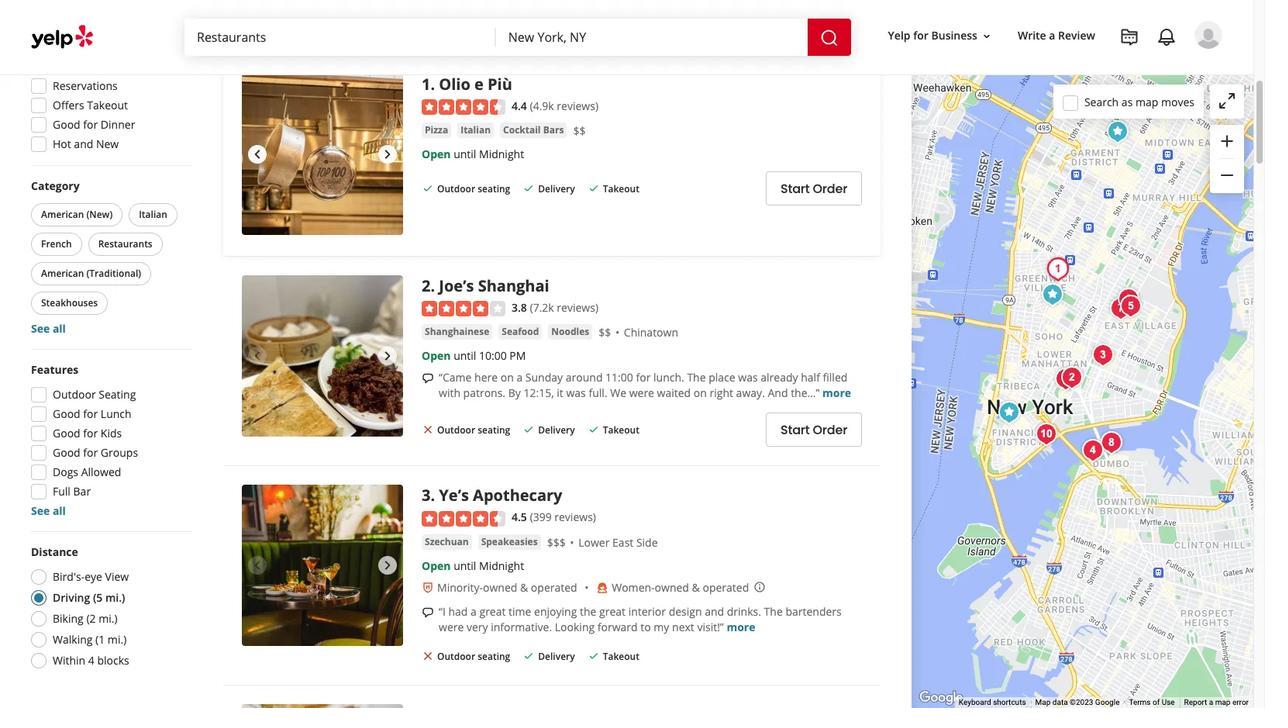 Task type: describe. For each thing, give the bounding box(es) containing it.
16 chevron down v2 image
[[981, 30, 993, 42]]

previous image for 1
[[248, 145, 267, 164]]

within
[[53, 653, 85, 668]]

open down suggested
[[53, 40, 81, 54]]

open until 10:00 pm
[[422, 349, 526, 363]]

delivery for 16 checkmark v2 image below pizza link
[[538, 182, 575, 195]]

shanghainese link
[[422, 325, 493, 340]]

groups
[[101, 445, 138, 460]]

lunch
[[101, 406, 132, 421]]

16 checkmark v2 image down pizza link
[[422, 182, 434, 194]]

cocktail
[[503, 124, 541, 137]]

full bar
[[53, 484, 91, 499]]

suggested
[[31, 15, 86, 29]]

joe's shanghai link
[[439, 275, 550, 296]]

bars
[[543, 124, 564, 137]]

(4.9k
[[530, 99, 554, 113]]

slideshow element for 3
[[242, 485, 403, 646]]

e
[[475, 74, 484, 95]]

error
[[1233, 698, 1249, 707]]

2 great from the left
[[600, 604, 626, 619]]

operated for minority-owned & operated
[[531, 580, 577, 595]]

group containing suggested
[[26, 15, 192, 157]]

apothecary
[[473, 485, 563, 506]]

minority-owned & operated
[[437, 580, 577, 595]]

outdoor for 16 close v2 icon
[[437, 423, 475, 436]]

celestine image
[[1096, 427, 1127, 458]]

half
[[801, 370, 820, 385]]

mi.) for walking (1 mi.)
[[108, 632, 127, 647]]

hard rock cafe image
[[1102, 116, 1133, 147]]

a inside "came here on a sunday around 11:00 for lunch. the place was already half filled with patrons. by 12:15, it was full. we were waited on right away. and the…"
[[517, 370, 523, 385]]

write a review
[[1018, 28, 1096, 43]]

outdoor inside group
[[53, 387, 96, 402]]

©2023
[[1070, 698, 1094, 707]]

filled
[[823, 370, 848, 385]]

for for kids
[[83, 426, 98, 441]]

all "restaurants" results in new york, new york
[[223, 30, 510, 48]]

good for lunch
[[53, 406, 132, 421]]

place
[[709, 370, 736, 385]]

seating for 16 close v2 image
[[478, 650, 511, 663]]

slideshow element for 2
[[242, 275, 403, 437]]

more for the
[[727, 620, 756, 634]]

already
[[761, 370, 798, 385]]

google image
[[916, 688, 967, 708]]

outdoor seating
[[53, 387, 136, 402]]

speakeasies link
[[478, 534, 541, 550]]

open now
[[53, 40, 107, 54]]

hot and new
[[53, 136, 119, 151]]

terms
[[1130, 698, 1151, 707]]

3
[[422, 485, 431, 506]]

allowed
[[81, 465, 121, 479]]

open for 2
[[422, 349, 451, 363]]

ferns image
[[1113, 284, 1144, 315]]

4.5 (399 reviews)
[[512, 510, 596, 525]]

noodles link
[[549, 325, 593, 340]]

in
[[374, 30, 385, 48]]

start order button
[[766, 172, 862, 206]]

see all for category
[[31, 321, 66, 336]]

york,
[[417, 30, 449, 48]]

good for good for groups
[[53, 445, 80, 460]]

16 speech v2 image for "i
[[422, 606, 434, 619]]

. for 2
[[431, 275, 435, 296]]

. for 3
[[431, 485, 435, 506]]

search image
[[820, 28, 839, 47]]

0 vertical spatial italian
[[461, 124, 491, 137]]

speakeasies button
[[478, 534, 541, 550]]

distance
[[31, 544, 78, 559]]

map
[[1036, 698, 1051, 707]]

midnight for e
[[479, 147, 524, 162]]

thursday kitchen image
[[1116, 291, 1147, 322]]

use
[[1162, 698, 1175, 707]]

all
[[223, 30, 239, 48]]

see for features
[[31, 503, 50, 518]]

my
[[654, 620, 670, 634]]

visit!"
[[698, 620, 724, 634]]

$$ for joe's shanghai
[[599, 325, 611, 340]]

order for start order "link"
[[813, 421, 848, 439]]

tqto image
[[1037, 279, 1068, 310]]

walking (1 mi.)
[[53, 632, 127, 647]]

a right report
[[1210, 698, 1214, 707]]

open for 1
[[422, 147, 451, 162]]

"came here on a sunday around 11:00 for lunch. the place was already half filled with patrons. by 12:15, it was full. we were waited on right away. and the…"
[[439, 370, 848, 401]]

takeout inside group
[[87, 98, 128, 112]]

previous image for 2
[[248, 347, 267, 365]]

google
[[1096, 698, 1120, 707]]

start order for the start order button
[[781, 180, 848, 198]]

& for minority-
[[520, 580, 528, 595]]

ye's apothecary image
[[242, 485, 403, 646]]

american for american (new)
[[41, 208, 84, 221]]

keyboard shortcuts button
[[959, 697, 1026, 708]]

mi.) for biking (2 mi.)
[[99, 611, 118, 626]]

noodles
[[552, 325, 590, 338]]

3.8 (7.2k reviews)
[[512, 300, 599, 315]]

mi.) for driving (5 mi.)
[[105, 590, 125, 605]]

bar
[[73, 484, 91, 499]]

speakeasies
[[481, 535, 538, 548]]

start for start order "link"
[[781, 421, 810, 439]]

dogs
[[53, 465, 78, 479]]

good for dinner
[[53, 117, 135, 132]]

see for category
[[31, 321, 50, 336]]

keyboard shortcuts
[[959, 698, 1026, 707]]

lower east side
[[579, 535, 658, 550]]

yelp for business button
[[882, 22, 1000, 50]]

1 vertical spatial on
[[694, 386, 707, 401]]

(5
[[93, 590, 103, 605]]

1 outdoor seating from the top
[[437, 182, 511, 195]]

open for 3
[[422, 558, 451, 573]]

1 horizontal spatial italian button
[[458, 123, 494, 138]]

1 horizontal spatial new
[[388, 30, 415, 48]]

were inside "came here on a sunday around 11:00 for lunch. the place was already half filled with patrons. by 12:15, it was full. we were waited on right away. and the…"
[[629, 386, 655, 401]]

next image for 2 . joe's shanghai
[[378, 347, 397, 365]]

projects image
[[1121, 28, 1139, 47]]

midnight for apothecary
[[479, 558, 524, 573]]

zoom out image
[[1218, 166, 1237, 185]]

takeout for 16 checkmark v2 image below pizza link
[[603, 182, 640, 195]]

time out market new york image
[[1078, 435, 1109, 466]]

previous image
[[248, 556, 267, 575]]

4.5
[[512, 510, 527, 525]]

all for features
[[53, 503, 66, 518]]

pizza link
[[422, 123, 451, 138]]

were inside "i had a great time enjoying the great interior design and drinks. the bartenders were very informative. looking forward to my next visit!"
[[439, 620, 464, 634]]

owned for minority-
[[483, 580, 518, 595]]

user actions element
[[876, 19, 1245, 115]]

french
[[41, 237, 72, 250]]

good for good for kids
[[53, 426, 80, 441]]

reviews) for 3 . ye's apothecary
[[555, 510, 596, 525]]

it
[[557, 386, 564, 401]]

"restaurants"
[[242, 30, 326, 48]]

order for the start order button
[[813, 180, 848, 198]]

16 checkmark v2 image down '12:15,'
[[523, 423, 535, 436]]

dinner
[[101, 117, 135, 132]]

"i had a great time enjoying the great interior design and drinks. the bartenders were very informative. looking forward to my next visit!"
[[439, 604, 842, 634]]

olio e più image inside map region
[[1043, 254, 1074, 285]]

next image for 3 . ye's apothecary
[[378, 556, 397, 575]]

4.4
[[512, 99, 527, 113]]

for for groups
[[83, 445, 98, 460]]

next
[[672, 620, 695, 634]]

shanghainese
[[425, 325, 490, 338]]

business
[[932, 28, 978, 43]]

outdoor seating for 16 close v2 icon
[[437, 423, 511, 436]]

biking
[[53, 611, 84, 626]]

for inside "came here on a sunday around 11:00 for lunch. the place was already half filled with patrons. by 12:15, it was full. we were waited on right away. and the…"
[[636, 370, 651, 385]]

write
[[1018, 28, 1047, 43]]

the inside "i had a great time enjoying the great interior design and drinks. the bartenders were very informative. looking forward to my next visit!"
[[764, 604, 783, 619]]

lower
[[579, 535, 610, 550]]

side
[[637, 535, 658, 550]]

12:15,
[[524, 386, 554, 401]]

more link for already
[[823, 386, 852, 401]]

start for the start order button
[[781, 180, 810, 198]]

none field find
[[197, 29, 484, 46]]

and
[[768, 386, 788, 401]]

szechuan link
[[422, 534, 472, 550]]



Task type: vqa. For each thing, say whether or not it's contained in the screenshot.
See all Button
yes



Task type: locate. For each thing, give the bounding box(es) containing it.
2 horizontal spatial new
[[452, 30, 479, 48]]

start inside "link"
[[781, 421, 810, 439]]

1 horizontal spatial and
[[705, 604, 724, 619]]

map left error
[[1216, 698, 1231, 707]]

joe's shanghai image
[[1057, 362, 1088, 393]]

1 vertical spatial next image
[[378, 556, 397, 575]]

map for moves
[[1136, 94, 1159, 109]]

open until midnight for apothecary
[[422, 558, 524, 573]]

1 american from the top
[[41, 208, 84, 221]]

good down the good for lunch
[[53, 426, 80, 441]]

1 vertical spatial previous image
[[248, 347, 267, 365]]

full
[[53, 484, 71, 499]]

16 speech v2 image
[[422, 372, 434, 385], [422, 606, 434, 619]]

see all down full
[[31, 503, 66, 518]]

0 vertical spatial slideshow element
[[242, 74, 403, 235]]

& for women-
[[692, 580, 700, 595]]

0 vertical spatial were
[[629, 386, 655, 401]]

1 order from the top
[[813, 180, 848, 198]]

seafood
[[502, 325, 539, 338]]

very
[[467, 620, 488, 634]]

see all button down full
[[31, 503, 66, 518]]

2 next image from the top
[[378, 556, 397, 575]]

(traditional)
[[86, 267, 141, 280]]

shanghai
[[478, 275, 550, 296]]

italian button
[[458, 123, 494, 138], [129, 203, 177, 226]]

for inside button
[[914, 28, 929, 43]]

full.
[[589, 386, 608, 401]]

yelp
[[888, 28, 911, 43]]

good for good for lunch
[[53, 406, 80, 421]]

reviews) up lower
[[555, 510, 596, 525]]

1 16 speech v2 image from the top
[[422, 372, 434, 385]]

start order inside "link"
[[781, 421, 848, 439]]

1 vertical spatial was
[[566, 386, 586, 401]]

2 open until midnight from the top
[[422, 558, 524, 573]]

0 vertical spatial start order
[[781, 180, 848, 198]]

start order for start order "link"
[[781, 421, 848, 439]]

driving
[[53, 590, 90, 605]]

"i
[[439, 604, 446, 619]]

ye's apothecary image
[[1088, 340, 1119, 371]]

reviews)
[[557, 99, 599, 113], [557, 300, 599, 315], [555, 510, 596, 525]]

1 horizontal spatial great
[[600, 604, 626, 619]]

new inside group
[[96, 136, 119, 151]]

see all button for category
[[31, 321, 66, 336]]

more down filled
[[823, 386, 852, 401]]

. left olio
[[431, 74, 435, 95]]

2 delivery from the top
[[538, 423, 575, 436]]

None search field
[[185, 19, 854, 56]]

brad k. image
[[1195, 21, 1223, 49]]

see up distance
[[31, 503, 50, 518]]

0 vertical spatial reviews)
[[557, 99, 599, 113]]

1 vertical spatial until
[[454, 349, 476, 363]]

1 see all from the top
[[31, 321, 66, 336]]

open up 16 minority owned v2 image at bottom
[[422, 558, 451, 573]]

2 16 speech v2 image from the top
[[422, 606, 434, 619]]

2 none field from the left
[[509, 29, 795, 46]]

16 checkmark v2 image down looking
[[588, 650, 600, 662]]

1 vertical spatial reviews)
[[557, 300, 599, 315]]

slideshow element
[[242, 74, 403, 235], [242, 275, 403, 437], [242, 485, 403, 646]]

0 horizontal spatial on
[[501, 370, 514, 385]]

0 vertical spatial 16 speech v2 image
[[422, 372, 434, 385]]

0 vertical spatial .
[[431, 74, 435, 95]]

outdoor seating down patrons.
[[437, 423, 511, 436]]

on up by
[[501, 370, 514, 385]]

1 vertical spatial open until midnight
[[422, 558, 524, 573]]

mi.)
[[105, 590, 125, 605], [99, 611, 118, 626], [108, 632, 127, 647]]

1 vertical spatial start
[[781, 421, 810, 439]]

italian down 4.4 star rating image at the top
[[461, 124, 491, 137]]

0 horizontal spatial great
[[480, 604, 506, 619]]

and up visit!"
[[705, 604, 724, 619]]

next image
[[378, 145, 397, 164]]

1 vertical spatial see
[[31, 503, 50, 518]]

steakhouses button
[[31, 292, 108, 315]]

start inside button
[[781, 180, 810, 198]]

2 all from the top
[[53, 503, 66, 518]]

write a review link
[[1012, 22, 1102, 50]]

were right we
[[629, 386, 655, 401]]

zoom in image
[[1218, 132, 1237, 150]]

delivery down bars
[[538, 182, 575, 195]]

0 vertical spatial see all
[[31, 321, 66, 336]]

report a map error
[[1185, 698, 1249, 707]]

for for dinner
[[83, 117, 98, 132]]

delivery
[[538, 182, 575, 195], [538, 423, 575, 436], [538, 650, 575, 663]]

american down category on the left top of the page
[[41, 208, 84, 221]]

3 . ye's apothecary
[[422, 485, 563, 506]]

2 vertical spatial outdoor seating
[[437, 650, 511, 663]]

1 horizontal spatial none field
[[509, 29, 795, 46]]

delivery for 16 close v2 icon
[[538, 423, 575, 436]]

0 vertical spatial previous image
[[248, 145, 267, 164]]

for down the good for lunch
[[83, 426, 98, 441]]

for right yelp
[[914, 28, 929, 43]]

1 horizontal spatial operated
[[703, 580, 749, 595]]

1 horizontal spatial &
[[692, 580, 700, 595]]

2 see all from the top
[[31, 503, 66, 518]]

Find text field
[[197, 29, 484, 46]]

great up forward
[[600, 604, 626, 619]]

open until midnight for e
[[422, 147, 524, 162]]

bartenders
[[786, 604, 842, 619]]

good for groups
[[53, 445, 138, 460]]

16 checkmark v2 image
[[422, 182, 434, 194], [523, 423, 535, 436], [588, 423, 600, 436], [588, 650, 600, 662]]

american
[[41, 208, 84, 221], [41, 267, 84, 280]]

0 horizontal spatial were
[[439, 620, 464, 634]]

1 vertical spatial olio e più image
[[1043, 254, 1074, 285]]

1 vertical spatial the
[[764, 604, 783, 619]]

operated up the drinks.
[[703, 580, 749, 595]]

takeout
[[87, 98, 128, 112], [603, 182, 640, 195], [603, 423, 640, 436], [603, 650, 640, 663]]

0 horizontal spatial was
[[566, 386, 586, 401]]

2 outdoor seating from the top
[[437, 423, 511, 436]]

0 horizontal spatial olio e più image
[[242, 74, 403, 235]]

1 slideshow element from the top
[[242, 74, 403, 235]]

olio e più link
[[439, 74, 513, 95]]

owned up time
[[483, 580, 518, 595]]

0 vertical spatial all
[[53, 321, 66, 336]]

2 vertical spatial until
[[454, 558, 476, 573]]

2 vertical spatial slideshow element
[[242, 485, 403, 646]]

report
[[1185, 698, 1208, 707]]

1 open until midnight from the top
[[422, 147, 524, 162]]

women-
[[612, 580, 655, 595]]

review
[[1059, 28, 1096, 43]]

mi.) right (1
[[108, 632, 127, 647]]

order inside "link"
[[813, 421, 848, 439]]

outdoor seating down italian link
[[437, 182, 511, 195]]

1 seating from the top
[[478, 182, 511, 195]]

1 vertical spatial more link
[[727, 620, 756, 634]]

and inside group
[[74, 136, 93, 151]]

2 midnight from the top
[[479, 558, 524, 573]]

2 slideshow element from the top
[[242, 275, 403, 437]]

seating down very
[[478, 650, 511, 663]]

delivery down it
[[538, 423, 575, 436]]

$$
[[573, 124, 586, 138], [599, 325, 611, 340]]

group
[[26, 15, 192, 157], [1211, 125, 1245, 193], [28, 178, 192, 337], [26, 362, 192, 519]]

cocktail bars link
[[500, 123, 567, 138]]

1 none field from the left
[[197, 29, 484, 46]]

16 close v2 image
[[422, 423, 434, 436]]

italian button down 4.4 star rating image at the top
[[458, 123, 494, 138]]

interior
[[629, 604, 666, 619]]

più
[[488, 74, 513, 95]]

expand map image
[[1218, 91, 1237, 110]]

1 vertical spatial and
[[705, 604, 724, 619]]

more link
[[823, 386, 852, 401], [727, 620, 756, 634]]

3 good from the top
[[53, 426, 80, 441]]

seating
[[99, 387, 136, 402]]

see all button
[[31, 321, 66, 336], [31, 503, 66, 518]]

keyboard
[[959, 698, 992, 707]]

0 vertical spatial outdoor seating
[[437, 182, 511, 195]]

3 seating from the top
[[478, 650, 511, 663]]

1 midnight from the top
[[479, 147, 524, 162]]

1 owned from the left
[[483, 580, 518, 595]]

1 horizontal spatial italian
[[461, 124, 491, 137]]

2 until from the top
[[454, 349, 476, 363]]

with
[[439, 386, 461, 401]]

1 horizontal spatial olio e più image
[[1043, 254, 1074, 285]]

group containing features
[[26, 362, 192, 519]]

16 minority owned v2 image
[[422, 581, 434, 594]]

0 horizontal spatial map
[[1136, 94, 1159, 109]]

blocks
[[97, 653, 129, 668]]

and inside "i had a great time enjoying the great interior design and drinks. the bartenders were very informative. looking forward to my next visit!"
[[705, 604, 724, 619]]

1 horizontal spatial was
[[739, 370, 758, 385]]

next image
[[378, 347, 397, 365], [378, 556, 397, 575]]

order inside button
[[813, 180, 848, 198]]

until down italian link
[[454, 147, 476, 162]]

notifications image
[[1158, 28, 1176, 47]]

reviews) for 2 . joe's shanghai
[[557, 300, 599, 315]]

see all
[[31, 321, 66, 336], [31, 503, 66, 518]]

outdoor down italian link
[[437, 182, 475, 195]]

more link for the
[[727, 620, 756, 634]]

0 vertical spatial mi.)
[[105, 590, 125, 605]]

moves
[[1162, 94, 1195, 109]]

szechuan
[[425, 535, 469, 548]]

1 . from the top
[[431, 74, 435, 95]]

option group
[[26, 544, 192, 673]]

until for joe's
[[454, 349, 476, 363]]

$$ right noodles button
[[599, 325, 611, 340]]

1 see all button from the top
[[31, 321, 66, 336]]

1 vertical spatial italian
[[139, 208, 167, 221]]

0 vertical spatial was
[[739, 370, 758, 385]]

for down good for kids at the left of page
[[83, 445, 98, 460]]

1 see from the top
[[31, 321, 50, 336]]

italian button up restaurants
[[129, 203, 177, 226]]

pizza button
[[422, 123, 451, 138]]

data
[[1053, 698, 1068, 707]]

see all button for features
[[31, 503, 66, 518]]

0 vertical spatial see
[[31, 321, 50, 336]]

until for olio
[[454, 147, 476, 162]]

1 vertical spatial $$
[[599, 325, 611, 340]]

delivery down looking
[[538, 650, 575, 663]]

3 . from the top
[[431, 485, 435, 506]]

0 vertical spatial midnight
[[479, 147, 524, 162]]

steakhouses
[[41, 296, 98, 309]]

more link down filled
[[823, 386, 852, 401]]

were down had
[[439, 620, 464, 634]]

3.8
[[512, 300, 527, 315]]

16 checkmark v2 image down 'full.'
[[588, 423, 600, 436]]

until up minority-
[[454, 558, 476, 573]]

a inside 'link'
[[1050, 28, 1056, 43]]

1 great from the left
[[480, 604, 506, 619]]

for for business
[[914, 28, 929, 43]]

good up good for kids at the left of page
[[53, 406, 80, 421]]

for down offers takeout
[[83, 117, 98, 132]]

0 horizontal spatial new
[[96, 136, 119, 151]]

see all button down steakhouses button
[[31, 321, 66, 336]]

16 speech v2 image left "i
[[422, 606, 434, 619]]

good up dogs
[[53, 445, 80, 460]]

owned up 'design'
[[655, 580, 689, 595]]

new left 'york'
[[452, 30, 479, 48]]

good down offers
[[53, 117, 80, 132]]

previous image
[[248, 145, 267, 164], [248, 347, 267, 365]]

0 vertical spatial next image
[[378, 347, 397, 365]]

16 checkmark v2 image
[[523, 182, 535, 194], [588, 182, 600, 194], [523, 650, 535, 662]]

map right as
[[1136, 94, 1159, 109]]

all down full
[[53, 503, 66, 518]]

16 speech v2 image left "came
[[422, 372, 434, 385]]

3 delivery from the top
[[538, 650, 575, 663]]

0 vertical spatial open until midnight
[[422, 147, 524, 162]]

0 vertical spatial on
[[501, 370, 514, 385]]

(new)
[[86, 208, 113, 221]]

operated for women-owned & operated
[[703, 580, 749, 595]]

around
[[566, 370, 603, 385]]

open up "came
[[422, 349, 451, 363]]

american down french button
[[41, 267, 84, 280]]

1 horizontal spatial were
[[629, 386, 655, 401]]

0 vertical spatial american
[[41, 208, 84, 221]]

see all down steakhouses button
[[31, 321, 66, 336]]

1 all from the top
[[53, 321, 66, 336]]

mi.) right (5
[[105, 590, 125, 605]]

Near text field
[[509, 29, 795, 46]]

1 operated from the left
[[531, 580, 577, 595]]

slideshow element for 1
[[242, 74, 403, 235]]

2 vertical spatial mi.)
[[108, 632, 127, 647]]

were
[[629, 386, 655, 401], [439, 620, 464, 634]]

until up "came
[[454, 349, 476, 363]]

16 women owned v2 image
[[597, 581, 609, 594]]

joe's shanghai image
[[242, 275, 403, 437]]

until for ye's
[[454, 558, 476, 573]]

0 horizontal spatial italian
[[139, 208, 167, 221]]

0 vertical spatial olio e più image
[[242, 74, 403, 235]]

ariari image
[[1106, 293, 1137, 324]]

delivery for 16 close v2 image
[[538, 650, 575, 663]]

mi.) right (2
[[99, 611, 118, 626]]

for up good for kids at the left of page
[[83, 406, 98, 421]]

16 close v2 image
[[422, 650, 434, 662]]

0 horizontal spatial and
[[74, 136, 93, 151]]

info icon image
[[754, 581, 766, 593], [754, 581, 766, 593]]

2 seating from the top
[[478, 423, 511, 436]]

the
[[687, 370, 706, 385], [764, 604, 783, 619]]

& up time
[[520, 580, 528, 595]]

the inside "came here on a sunday around 11:00 for lunch. the place was already half filled with patrons. by 12:15, it was full. we were waited on right away. and the…"
[[687, 370, 706, 385]]

outdoor seating down very
[[437, 650, 511, 663]]

hot
[[53, 136, 71, 151]]

0 vertical spatial see all button
[[31, 321, 66, 336]]

open until midnight
[[422, 147, 524, 162], [422, 558, 524, 573]]

american for american (traditional)
[[41, 267, 84, 280]]

3 slideshow element from the top
[[242, 485, 403, 646]]

more link down the drinks.
[[727, 620, 756, 634]]

reservations
[[53, 78, 118, 93]]

1 good from the top
[[53, 117, 80, 132]]

0 vertical spatial seating
[[478, 182, 511, 195]]

2 see all button from the top
[[31, 503, 66, 518]]

1 horizontal spatial on
[[694, 386, 707, 401]]

good
[[53, 117, 80, 132], [53, 406, 80, 421], [53, 426, 80, 441], [53, 445, 80, 460]]

search
[[1085, 94, 1119, 109]]

1 horizontal spatial more
[[823, 386, 852, 401]]

more for already
[[823, 386, 852, 401]]

ye's apothecary link
[[439, 485, 563, 506]]

. left joe's
[[431, 275, 435, 296]]

the right the drinks.
[[764, 604, 783, 619]]

0 vertical spatial $$
[[573, 124, 586, 138]]

0 vertical spatial delivery
[[538, 182, 575, 195]]

shanghainese button
[[422, 325, 493, 340]]

. left "ye's"
[[431, 485, 435, 506]]

2 vertical spatial .
[[431, 485, 435, 506]]

0 horizontal spatial &
[[520, 580, 528, 595]]

1 vertical spatial delivery
[[538, 423, 575, 436]]

1 vertical spatial see all button
[[31, 503, 66, 518]]

american (new)
[[41, 208, 113, 221]]

new right 'in'
[[388, 30, 415, 48]]

the left place
[[687, 370, 706, 385]]

seating for 16 close v2 icon
[[478, 423, 511, 436]]

1 next image from the top
[[378, 347, 397, 365]]

a right write
[[1050, 28, 1056, 43]]

italian inside group
[[139, 208, 167, 221]]

1 start order from the top
[[781, 180, 848, 198]]

enjoying
[[534, 604, 577, 619]]

. for 1
[[431, 74, 435, 95]]

option group containing distance
[[26, 544, 192, 673]]

amazon go image
[[994, 397, 1025, 428]]

open down pizza button
[[422, 147, 451, 162]]

chinatown
[[624, 325, 679, 340]]

outdoor seating for 16 close v2 image
[[437, 650, 511, 663]]

0 vertical spatial more link
[[823, 386, 852, 401]]

1 vertical spatial all
[[53, 503, 66, 518]]

italian up restaurants
[[139, 208, 167, 221]]

cocktail bars button
[[500, 123, 567, 138]]

1 start from the top
[[781, 180, 810, 198]]

0 vertical spatial order
[[813, 180, 848, 198]]

3 until from the top
[[454, 558, 476, 573]]

1 horizontal spatial more link
[[823, 386, 852, 401]]

none field the near
[[509, 29, 795, 46]]

york
[[482, 30, 510, 48]]

2
[[422, 275, 431, 296]]

1 vertical spatial slideshow element
[[242, 275, 403, 437]]

great up very
[[480, 604, 506, 619]]

see down steakhouses button
[[31, 321, 50, 336]]

was right it
[[566, 386, 586, 401]]

outdoor for 16 checkmark v2 image below pizza link
[[437, 182, 475, 195]]

a
[[1050, 28, 1056, 43], [517, 370, 523, 385], [471, 604, 477, 619], [1210, 698, 1214, 707]]

seafood button
[[499, 325, 542, 340]]

we
[[610, 386, 627, 401]]

was up away.
[[739, 370, 758, 385]]

category
[[31, 178, 80, 193]]

$$ for olio e più
[[573, 124, 586, 138]]

2 vertical spatial delivery
[[538, 650, 575, 663]]

2 american from the top
[[41, 267, 84, 280]]

and
[[74, 136, 93, 151], [705, 604, 724, 619]]

1 vertical spatial italian button
[[129, 203, 177, 226]]

0 vertical spatial and
[[74, 136, 93, 151]]

1 until from the top
[[454, 147, 476, 162]]

2 & from the left
[[692, 580, 700, 595]]

2 owned from the left
[[655, 580, 689, 595]]

had
[[449, 604, 468, 619]]

outdoor up the good for lunch
[[53, 387, 96, 402]]

takeout for 16 close v2 image
[[603, 650, 640, 663]]

4.4 star rating image
[[422, 100, 506, 115]]

10:00
[[479, 349, 507, 363]]

reviews) up bars
[[557, 99, 599, 113]]

reviews) up noodles
[[557, 300, 599, 315]]

2 operated from the left
[[703, 580, 749, 595]]

1 vertical spatial order
[[813, 421, 848, 439]]

2 order from the top
[[813, 421, 848, 439]]

0 horizontal spatial owned
[[483, 580, 518, 595]]

0 vertical spatial start
[[781, 180, 810, 198]]

1 vertical spatial 16 speech v2 image
[[422, 606, 434, 619]]

0 horizontal spatial $$
[[573, 124, 586, 138]]

all for category
[[53, 321, 66, 336]]

1 vertical spatial american
[[41, 267, 84, 280]]

map for error
[[1216, 698, 1231, 707]]

map region
[[841, 3, 1266, 708]]

olio e più image
[[242, 74, 403, 235], [1043, 254, 1074, 285]]

0 horizontal spatial more link
[[727, 620, 756, 634]]

midnight
[[479, 147, 524, 162], [479, 558, 524, 573]]

kong sihk tong 港食堂 image
[[1050, 364, 1082, 395]]

french button
[[31, 233, 82, 256]]

seating down italian link
[[478, 182, 511, 195]]

group containing category
[[28, 178, 192, 337]]

0 vertical spatial until
[[454, 147, 476, 162]]

1 & from the left
[[520, 580, 528, 595]]

1 vertical spatial start order
[[781, 421, 848, 439]]

map data ©2023 google
[[1036, 698, 1120, 707]]

None field
[[197, 29, 484, 46], [509, 29, 795, 46]]

see all for features
[[31, 503, 66, 518]]

for for lunch
[[83, 406, 98, 421]]

4 good from the top
[[53, 445, 80, 460]]

1 vertical spatial map
[[1216, 698, 1231, 707]]

for right 11:00
[[636, 370, 651, 385]]

1 vertical spatial more
[[727, 620, 756, 634]]

a up by
[[517, 370, 523, 385]]

3.8 star rating image
[[422, 301, 506, 317]]

restaurants
[[98, 237, 153, 250]]

by
[[509, 386, 521, 401]]

on left right
[[694, 386, 707, 401]]

1 horizontal spatial the
[[764, 604, 783, 619]]

open until midnight up minority-
[[422, 558, 524, 573]]

16 speech v2 image for "came
[[422, 372, 434, 385]]

2 start order from the top
[[781, 421, 848, 439]]

szechuan button
[[422, 534, 472, 550]]

outdoor for 16 close v2 image
[[437, 650, 475, 663]]

2 start from the top
[[781, 421, 810, 439]]

good for kids
[[53, 426, 122, 441]]

0 horizontal spatial operated
[[531, 580, 577, 595]]

more down the drinks.
[[727, 620, 756, 634]]

ye's
[[439, 485, 469, 506]]

seafood link
[[499, 325, 542, 340]]

2 good from the top
[[53, 406, 80, 421]]

search as map moves
[[1085, 94, 1195, 109]]

walking
[[53, 632, 93, 647]]

0 vertical spatial the
[[687, 370, 706, 385]]

midnight up minority-owned & operated
[[479, 558, 524, 573]]

open until midnight down italian link
[[422, 147, 524, 162]]

all down steakhouses button
[[53, 321, 66, 336]]

1 vertical spatial outdoor seating
[[437, 423, 511, 436]]

2 see from the top
[[31, 503, 50, 518]]

0 vertical spatial italian button
[[458, 123, 494, 138]]

takeout for 16 close v2 icon
[[603, 423, 640, 436]]

start order inside button
[[781, 180, 848, 198]]

1 horizontal spatial owned
[[655, 580, 689, 595]]

seating
[[478, 182, 511, 195], [478, 423, 511, 436], [478, 650, 511, 663]]

new down dinner
[[96, 136, 119, 151]]

american (traditional)
[[41, 267, 141, 280]]

1 previous image from the top
[[248, 145, 267, 164]]

looking
[[555, 620, 595, 634]]

1 vertical spatial .
[[431, 275, 435, 296]]

and right the hot
[[74, 136, 93, 151]]

outdoor right 16 close v2 image
[[437, 650, 475, 663]]

& up 'design'
[[692, 580, 700, 595]]

3 outdoor seating from the top
[[437, 650, 511, 663]]

$$ right bars
[[573, 124, 586, 138]]

bird's-
[[53, 569, 85, 584]]

the frenchman's dough image
[[1031, 419, 1062, 450]]

0 vertical spatial map
[[1136, 94, 1159, 109]]

forward
[[598, 620, 638, 634]]

a right had
[[471, 604, 477, 619]]

the
[[580, 604, 597, 619]]

2 . from the top
[[431, 275, 435, 296]]

owned for women-
[[655, 580, 689, 595]]

seating down patrons.
[[478, 423, 511, 436]]

operated up "enjoying"
[[531, 580, 577, 595]]

american (new) button
[[31, 203, 123, 226]]

a inside "i had a great time enjoying the great interior design and drinks. the bartenders were very informative. looking forward to my next visit!"
[[471, 604, 477, 619]]

good for good for dinner
[[53, 117, 80, 132]]

1 delivery from the top
[[538, 182, 575, 195]]

4.5 star rating image
[[422, 511, 506, 526]]

2 previous image from the top
[[248, 347, 267, 365]]

midnight down cocktail on the left top of page
[[479, 147, 524, 162]]

1 vertical spatial were
[[439, 620, 464, 634]]

0 horizontal spatial more
[[727, 620, 756, 634]]

reviews) for 1 . olio e più
[[557, 99, 599, 113]]

0 vertical spatial more
[[823, 386, 852, 401]]

outdoor right 16 close v2 icon
[[437, 423, 475, 436]]

1 horizontal spatial map
[[1216, 698, 1231, 707]]



